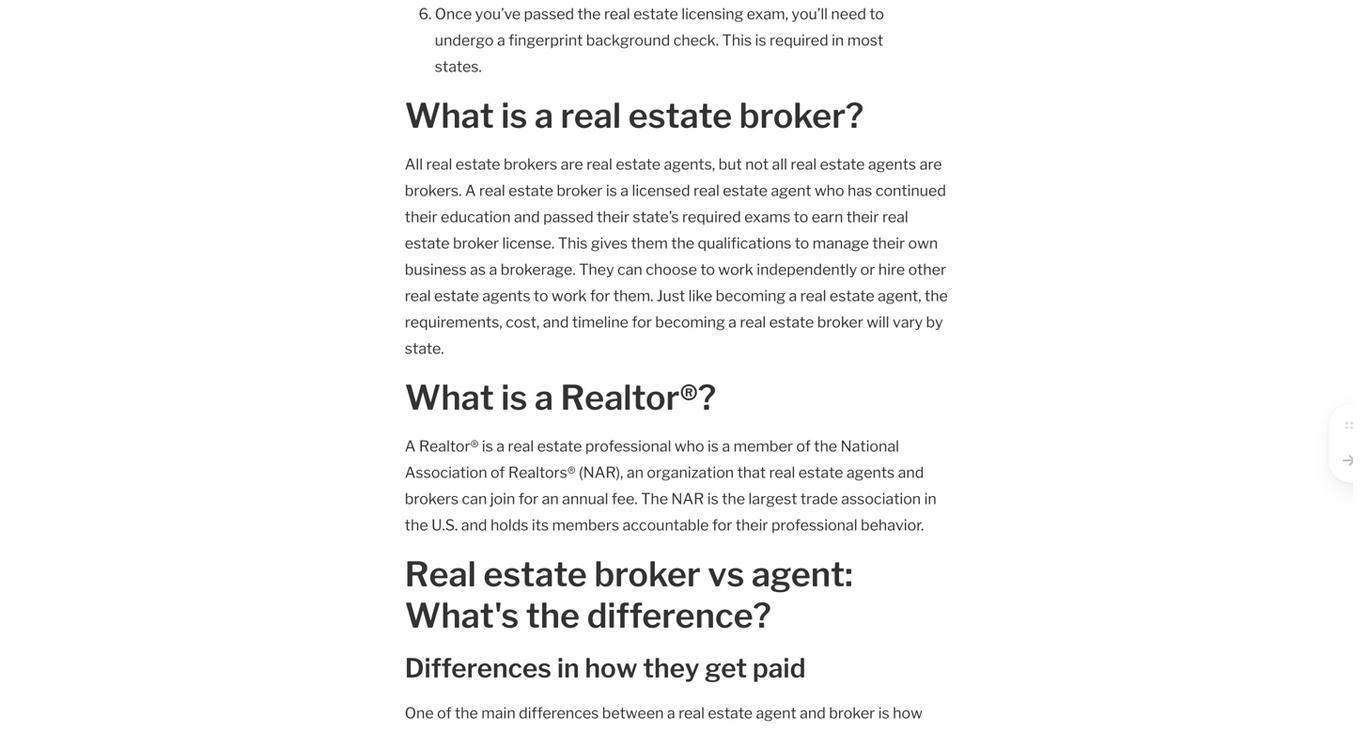Task type: vqa. For each thing, say whether or not it's contained in the screenshot.
One of the main differences between a real estate agent and broker is how they get paid. At a traditional brokerage, real estate agents are paid
yes



Task type: locate. For each thing, give the bounding box(es) containing it.
for up timeline
[[590, 287, 610, 305]]

brokerage,
[[608, 730, 683, 732]]

required down 'you'll'
[[770, 31, 829, 49]]

0 horizontal spatial professional
[[586, 437, 672, 455]]

becoming right like
[[716, 287, 786, 305]]

as
[[470, 260, 486, 279]]

1 vertical spatial of
[[491, 463, 505, 482]]

largest
[[749, 490, 798, 508]]

1 vertical spatial get
[[440, 730, 463, 732]]

agents
[[869, 155, 917, 173], [482, 287, 531, 305], [847, 463, 895, 482], [764, 730, 812, 732]]

broker?
[[740, 95, 864, 136]]

the left u.s.
[[405, 516, 428, 534]]

can left join
[[462, 490, 487, 508]]

becoming down like
[[656, 313, 726, 331]]

how
[[585, 652, 638, 684], [893, 704, 923, 722]]

by
[[927, 313, 943, 331]]

the inside one of the main differences between a real estate agent and broker is how they get paid. at a traditional brokerage, real estate agents are paid
[[455, 704, 478, 722]]

their
[[405, 208, 438, 226], [597, 208, 630, 226], [847, 208, 880, 226], [873, 234, 905, 252], [736, 516, 769, 534]]

is inside one of the main differences between a real estate agent and broker is how they get paid. at a traditional brokerage, real estate agents are paid
[[879, 704, 890, 722]]

0 horizontal spatial in
[[557, 652, 580, 684]]

1 vertical spatial can
[[462, 490, 487, 508]]

work down they
[[552, 287, 587, 305]]

(nar),
[[579, 463, 624, 482]]

for right join
[[519, 490, 539, 508]]

and
[[514, 208, 540, 226], [543, 313, 569, 331], [898, 463, 924, 482], [461, 516, 487, 534], [800, 704, 826, 722]]

of right one
[[437, 704, 452, 722]]

are inside one of the main differences between a real estate agent and broker is how they get paid. at a traditional brokerage, real estate agents are paid
[[816, 730, 838, 732]]

0 horizontal spatial an
[[542, 490, 559, 508]]

1 horizontal spatial paid
[[841, 730, 871, 732]]

what is a realtor®?
[[405, 377, 716, 418]]

check.
[[674, 31, 719, 49]]

1 horizontal spatial are
[[816, 730, 838, 732]]

most
[[848, 31, 884, 49]]

1 horizontal spatial required
[[770, 31, 829, 49]]

of inside one of the main differences between a real estate agent and broker is how they get paid. at a traditional brokerage, real estate agents are paid
[[437, 704, 452, 722]]

a right at
[[522, 730, 530, 732]]

0 horizontal spatial paid
[[753, 652, 806, 684]]

who inside "a realtor® is a real estate professional who is a member of the national association of realtors® (nar), an organization that real estate agents and brokers can join for an annual fee. the nar is the largest trade association in the u.s. and holds its members accountable for their professional behavior."
[[675, 437, 705, 455]]

of
[[797, 437, 811, 455], [491, 463, 505, 482], [437, 704, 452, 722]]

2 horizontal spatial are
[[920, 155, 943, 173]]

real
[[405, 554, 476, 595]]

is
[[755, 31, 767, 49], [501, 95, 528, 136], [606, 181, 618, 200], [501, 377, 528, 418], [482, 437, 493, 455], [708, 437, 719, 455], [708, 490, 719, 508], [879, 704, 890, 722]]

0 horizontal spatial this
[[558, 234, 588, 252]]

0 vertical spatial a
[[465, 181, 476, 200]]

required
[[770, 31, 829, 49], [683, 208, 741, 226]]

1 horizontal spatial they
[[643, 652, 700, 684]]

a up brokerage,
[[667, 704, 676, 722]]

1 vertical spatial passed
[[544, 208, 594, 226]]

in up differences
[[557, 652, 580, 684]]

estate
[[634, 5, 679, 23], [629, 95, 732, 136], [456, 155, 501, 173], [616, 155, 661, 173], [820, 155, 865, 173], [509, 181, 554, 200], [723, 181, 768, 200], [405, 234, 450, 252], [434, 287, 479, 305], [830, 287, 875, 305], [770, 313, 814, 331], [537, 437, 582, 455], [799, 463, 844, 482], [484, 554, 587, 595], [708, 704, 753, 722], [716, 730, 761, 732]]

in right association
[[925, 490, 937, 508]]

0 vertical spatial this
[[722, 31, 752, 49]]

0 vertical spatial an
[[627, 463, 644, 482]]

brokers inside "a realtor® is a real estate professional who is a member of the national association of realtors® (nar), an organization that real estate agents and brokers can join for an annual fee. the nar is the largest trade association in the u.s. and holds its members accountable for their professional behavior."
[[405, 490, 459, 508]]

0 vertical spatial of
[[797, 437, 811, 455]]

0 vertical spatial what
[[405, 95, 494, 136]]

to inside once you've passed the real estate licensing exam, you'll need to undergo a fingerprint background check. this is required in most states.
[[870, 5, 885, 23]]

to
[[870, 5, 885, 23], [794, 208, 809, 226], [795, 234, 810, 252], [701, 260, 715, 279], [534, 287, 549, 305]]

1 vertical spatial who
[[675, 437, 705, 455]]

a inside "a realtor® is a real estate professional who is a member of the national association of realtors® (nar), an organization that real estate agents and brokers can join for an annual fee. the nar is the largest trade association in the u.s. and holds its members accountable for their professional behavior."
[[405, 437, 416, 455]]

1 horizontal spatial this
[[722, 31, 752, 49]]

a right as
[[489, 260, 498, 279]]

differences in how they get paid
[[405, 652, 806, 684]]

work down qualifications
[[719, 260, 754, 279]]

of up join
[[491, 463, 505, 482]]

they
[[579, 260, 614, 279]]

0 vertical spatial becoming
[[716, 287, 786, 305]]

0 vertical spatial can
[[618, 260, 643, 279]]

0 vertical spatial required
[[770, 31, 829, 49]]

agents,
[[664, 155, 716, 173]]

a down you've at the top of the page
[[497, 31, 506, 49]]

1 horizontal spatial professional
[[772, 516, 858, 534]]

paid.
[[466, 730, 499, 732]]

licensed
[[632, 181, 691, 200]]

what is a real estate broker?
[[405, 95, 864, 136]]

brokers.
[[405, 181, 462, 200]]

u.s.
[[432, 516, 458, 534]]

a up education on the top left of the page
[[465, 181, 476, 200]]

can up 'them.' in the top of the page
[[618, 260, 643, 279]]

0 horizontal spatial they
[[405, 730, 436, 732]]

0 horizontal spatial brokers
[[405, 490, 459, 508]]

in left most
[[832, 31, 844, 49]]

0 vertical spatial agent
[[771, 181, 812, 200]]

passed up fingerprint
[[524, 5, 575, 23]]

1 horizontal spatial how
[[893, 704, 923, 722]]

can
[[618, 260, 643, 279], [462, 490, 487, 508]]

1 vertical spatial they
[[405, 730, 436, 732]]

estate inside once you've passed the real estate licensing exam, you'll need to undergo a fingerprint background check. this is required in most states.
[[634, 5, 679, 23]]

get inside one of the main differences between a real estate agent and broker is how they get paid. at a traditional brokerage, real estate agents are paid
[[440, 730, 463, 732]]

professional down "trade"
[[772, 516, 858, 534]]

for down 'them.' in the top of the page
[[632, 313, 652, 331]]

what down states.
[[405, 95, 494, 136]]

to down brokerage.
[[534, 287, 549, 305]]

who up 'earn'
[[815, 181, 845, 200]]

required up qualifications
[[683, 208, 741, 226]]

0 horizontal spatial get
[[440, 730, 463, 732]]

0 vertical spatial passed
[[524, 5, 575, 23]]

them
[[631, 234, 668, 252]]

the up differences in how they get paid at bottom
[[526, 595, 580, 636]]

what up realtor®
[[405, 377, 494, 418]]

get down the difference?
[[705, 652, 747, 684]]

the up by
[[925, 287, 948, 305]]

2 what from the top
[[405, 377, 494, 418]]

this
[[722, 31, 752, 49], [558, 234, 588, 252]]

1 horizontal spatial who
[[815, 181, 845, 200]]

2 horizontal spatial in
[[925, 490, 937, 508]]

get
[[705, 652, 747, 684], [440, 730, 463, 732]]

you'll
[[792, 5, 828, 23]]

1 horizontal spatial brokers
[[504, 155, 558, 173]]

other
[[909, 260, 947, 279]]

1 horizontal spatial a
[[465, 181, 476, 200]]

real
[[604, 5, 631, 23], [561, 95, 622, 136], [426, 155, 453, 173], [587, 155, 613, 173], [791, 155, 817, 173], [479, 181, 506, 200], [694, 181, 720, 200], [883, 208, 909, 226], [405, 287, 431, 305], [801, 287, 827, 305], [740, 313, 766, 331], [508, 437, 534, 455], [769, 463, 796, 482], [679, 704, 705, 722], [687, 730, 713, 732]]

states.
[[435, 57, 482, 76]]

this inside all real estate brokers are real estate agents, but not all real estate agents are brokers. a real estate broker is a licensed real estate agent who has continued their education and passed their state's required exams to earn their real estate broker license. this gives them the qualifications to manage their own business as a brokerage. they can choose to work independently or hire other real estate agents to work for them. just like becoming a real estate agent, the requirements, cost, and timeline for becoming a real estate broker will vary by state.
[[558, 234, 588, 252]]

0 vertical spatial brokers
[[504, 155, 558, 173]]

of right member
[[797, 437, 811, 455]]

holds
[[491, 516, 529, 534]]

1 horizontal spatial can
[[618, 260, 643, 279]]

1 what from the top
[[405, 95, 494, 136]]

can inside all real estate brokers are real estate agents, but not all real estate agents are brokers. a real estate broker is a licensed real estate agent who has continued their education and passed their state's required exams to earn their real estate broker license. this gives them the qualifications to manage their own business as a brokerage. they can choose to work independently or hire other real estate agents to work for them. just like becoming a real estate agent, the requirements, cost, and timeline for becoming a real estate broker will vary by state.
[[618, 260, 643, 279]]

0 horizontal spatial work
[[552, 287, 587, 305]]

professional up (nar),
[[586, 437, 672, 455]]

1 vertical spatial in
[[925, 490, 937, 508]]

passed up license.
[[544, 208, 594, 226]]

a up realtors®
[[535, 377, 554, 418]]

need
[[831, 5, 867, 23]]

state's
[[633, 208, 679, 226]]

the inside once you've passed the real estate licensing exam, you'll need to undergo a fingerprint background check. this is required in most states.
[[578, 5, 601, 23]]

to right need
[[870, 5, 885, 23]]

passed
[[524, 5, 575, 23], [544, 208, 594, 226]]

fee.
[[612, 490, 638, 508]]

agents inside "a realtor® is a real estate professional who is a member of the national association of realtors® (nar), an organization that real estate agents and brokers can join for an annual fee. the nar is the largest trade association in the u.s. and holds its members accountable for their professional behavior."
[[847, 463, 895, 482]]

0 horizontal spatial required
[[683, 208, 741, 226]]

0 vertical spatial professional
[[586, 437, 672, 455]]

this down licensing
[[722, 31, 752, 49]]

the up paid.
[[455, 704, 478, 722]]

their up hire
[[873, 234, 905, 252]]

0 horizontal spatial who
[[675, 437, 705, 455]]

1 horizontal spatial work
[[719, 260, 754, 279]]

the down that
[[722, 490, 746, 508]]

0 vertical spatial in
[[832, 31, 844, 49]]

brokers up u.s.
[[405, 490, 459, 508]]

members
[[552, 516, 620, 534]]

they inside one of the main differences between a real estate agent and broker is how they get paid. at a traditional brokerage, real estate agents are paid
[[405, 730, 436, 732]]

0 vertical spatial paid
[[753, 652, 806, 684]]

the up choose
[[671, 234, 695, 252]]

becoming
[[716, 287, 786, 305], [656, 313, 726, 331]]

an down realtors®
[[542, 490, 559, 508]]

broker
[[557, 181, 603, 200], [453, 234, 499, 252], [818, 313, 864, 331], [594, 554, 701, 595], [829, 704, 876, 722]]

what's
[[405, 595, 519, 636]]

agent
[[771, 181, 812, 200], [756, 704, 797, 722]]

a
[[497, 31, 506, 49], [535, 95, 554, 136], [621, 181, 629, 200], [489, 260, 498, 279], [789, 287, 797, 305], [729, 313, 737, 331], [535, 377, 554, 418], [497, 437, 505, 455], [722, 437, 731, 455], [667, 704, 676, 722], [522, 730, 530, 732]]

1 vertical spatial agent
[[756, 704, 797, 722]]

their inside "a realtor® is a real estate professional who is a member of the national association of realtors® (nar), an organization that real estate agents and brokers can join for an annual fee. the nar is the largest trade association in the u.s. and holds its members accountable for their professional behavior."
[[736, 516, 769, 534]]

paid inside one of the main differences between a real estate agent and broker is how they get paid. at a traditional brokerage, real estate agents are paid
[[841, 730, 871, 732]]

an
[[627, 463, 644, 482], [542, 490, 559, 508]]

an up fee.
[[627, 463, 644, 482]]

trade
[[801, 490, 838, 508]]

2 vertical spatial in
[[557, 652, 580, 684]]

0 horizontal spatial how
[[585, 652, 638, 684]]

timeline
[[572, 313, 629, 331]]

1 vertical spatial brokers
[[405, 490, 459, 508]]

paid
[[753, 652, 806, 684], [841, 730, 871, 732]]

how inside one of the main differences between a real estate agent and broker is how they get paid. at a traditional brokerage, real estate agents are paid
[[893, 704, 923, 722]]

2 vertical spatial of
[[437, 704, 452, 722]]

differences
[[519, 704, 599, 722]]

who
[[815, 181, 845, 200], [675, 437, 705, 455]]

1 vertical spatial required
[[683, 208, 741, 226]]

0 horizontal spatial can
[[462, 490, 487, 508]]

the up background
[[578, 5, 601, 23]]

like
[[689, 287, 713, 305]]

this up they
[[558, 234, 588, 252]]

what for what is a real estate broker?
[[405, 95, 494, 136]]

get left paid.
[[440, 730, 463, 732]]

their down largest
[[736, 516, 769, 534]]

in
[[832, 31, 844, 49], [925, 490, 937, 508], [557, 652, 580, 684]]

1 vertical spatial how
[[893, 704, 923, 722]]

the
[[578, 5, 601, 23], [671, 234, 695, 252], [925, 287, 948, 305], [814, 437, 838, 455], [722, 490, 746, 508], [405, 516, 428, 534], [526, 595, 580, 636], [455, 704, 478, 722]]

in inside once you've passed the real estate licensing exam, you'll need to undergo a fingerprint background check. this is required in most states.
[[832, 31, 844, 49]]

for up "vs"
[[713, 516, 733, 534]]

what for what is a realtor®?
[[405, 377, 494, 418]]

1 vertical spatial a
[[405, 437, 416, 455]]

are
[[561, 155, 583, 173], [920, 155, 943, 173], [816, 730, 838, 732]]

a left realtor®
[[405, 437, 416, 455]]

a inside all real estate brokers are real estate agents, but not all real estate agents are brokers. a real estate broker is a licensed real estate agent who has continued their education and passed their state's required exams to earn their real estate broker license. this gives them the qualifications to manage their own business as a brokerage. they can choose to work independently or hire other real estate agents to work for them. just like becoming a real estate agent, the requirements, cost, and timeline for becoming a real estate broker will vary by state.
[[465, 181, 476, 200]]

brokers up education on the top left of the page
[[504, 155, 558, 173]]

0 vertical spatial they
[[643, 652, 700, 684]]

who up organization
[[675, 437, 705, 455]]

1 vertical spatial an
[[542, 490, 559, 508]]

1 vertical spatial what
[[405, 377, 494, 418]]

they down one
[[405, 730, 436, 732]]

0 horizontal spatial of
[[437, 704, 452, 722]]

1 horizontal spatial get
[[705, 652, 747, 684]]

1 horizontal spatial in
[[832, 31, 844, 49]]

once
[[435, 5, 472, 23]]

1 horizontal spatial of
[[491, 463, 505, 482]]

its
[[532, 516, 549, 534]]

will
[[867, 313, 890, 331]]

1 vertical spatial professional
[[772, 516, 858, 534]]

1 vertical spatial paid
[[841, 730, 871, 732]]

0 horizontal spatial a
[[405, 437, 416, 455]]

required inside once you've passed the real estate licensing exam, you'll need to undergo a fingerprint background check. this is required in most states.
[[770, 31, 829, 49]]

passed inside once you've passed the real estate licensing exam, you'll need to undergo a fingerprint background check. this is required in most states.
[[524, 5, 575, 23]]

member
[[734, 437, 793, 455]]

organization
[[647, 463, 734, 482]]

1 vertical spatial this
[[558, 234, 588, 252]]

0 vertical spatial how
[[585, 652, 638, 684]]

they up one of the main differences between a real estate agent and broker is how they get paid. at a traditional brokerage, real estate agents are paid
[[643, 652, 700, 684]]

0 vertical spatial who
[[815, 181, 845, 200]]



Task type: describe. For each thing, give the bounding box(es) containing it.
state.
[[405, 339, 444, 358]]

but
[[719, 155, 742, 173]]

and inside one of the main differences between a real estate agent and broker is how they get paid. at a traditional brokerage, real estate agents are paid
[[800, 704, 826, 722]]

accountable
[[623, 516, 709, 534]]

association
[[405, 463, 488, 482]]

licensing
[[682, 5, 744, 23]]

brokers inside all real estate brokers are real estate agents, but not all real estate agents are brokers. a real estate broker is a licensed real estate agent who has continued their education and passed their state's required exams to earn their real estate broker license. this gives them the qualifications to manage their own business as a brokerage. they can choose to work independently or hire other real estate agents to work for them. just like becoming a real estate agent, the requirements, cost, and timeline for becoming a real estate broker will vary by state.
[[504, 155, 558, 173]]

vary
[[893, 313, 923, 331]]

the
[[641, 490, 668, 508]]

1 horizontal spatial an
[[627, 463, 644, 482]]

all real estate brokers are real estate agents, but not all real estate agents are brokers. a real estate broker is a licensed real estate agent who has continued their education and passed their state's required exams to earn their real estate broker license. this gives them the qualifications to manage their own business as a brokerage. they can choose to work independently or hire other real estate agents to work for them. just like becoming a real estate agent, the requirements, cost, and timeline for becoming a real estate broker will vary by state.
[[405, 155, 948, 358]]

is inside all real estate brokers are real estate agents, but not all real estate agents are brokers. a real estate broker is a licensed real estate agent who has continued their education and passed their state's required exams to earn their real estate broker license. this gives them the qualifications to manage their own business as a brokerage. they can choose to work independently or hire other real estate agents to work for them. just like becoming a real estate agent, the requirements, cost, and timeline for becoming a real estate broker will vary by state.
[[606, 181, 618, 200]]

that
[[738, 463, 766, 482]]

association
[[842, 490, 921, 508]]

differences
[[405, 652, 552, 684]]

cost,
[[506, 313, 540, 331]]

own
[[909, 234, 938, 252]]

all
[[772, 155, 788, 173]]

them.
[[614, 287, 654, 305]]

real inside once you've passed the real estate licensing exam, you'll need to undergo a fingerprint background check. this is required in most states.
[[604, 5, 631, 23]]

earn
[[812, 208, 844, 226]]

a realtor® is a real estate professional who is a member of the national association of realtors® (nar), an organization that real estate agents and brokers can join for an annual fee. the nar is the largest trade association in the u.s. and holds its members accountable for their professional behavior.
[[405, 437, 937, 534]]

choose
[[646, 260, 697, 279]]

just
[[657, 287, 686, 305]]

fingerprint
[[509, 31, 583, 49]]

at
[[502, 730, 519, 732]]

to up independently
[[795, 234, 810, 252]]

agent,
[[878, 287, 922, 305]]

undergo
[[435, 31, 494, 49]]

difference?
[[587, 595, 772, 636]]

required inside all real estate brokers are real estate agents, but not all real estate agents are brokers. a real estate broker is a licensed real estate agent who has continued their education and passed their state's required exams to earn their real estate broker license. this gives them the qualifications to manage their own business as a brokerage. they can choose to work independently or hire other real estate agents to work for them. just like becoming a real estate agent, the requirements, cost, and timeline for becoming a real estate broker will vary by state.
[[683, 208, 741, 226]]

passed inside all real estate brokers are real estate agents, but not all real estate agents are brokers. a real estate broker is a licensed real estate agent who has continued their education and passed their state's required exams to earn their real estate broker license. this gives them the qualifications to manage their own business as a brokerage. they can choose to work independently or hire other real estate agents to work for them. just like becoming a real estate agent, the requirements, cost, and timeline for becoming a real estate broker will vary by state.
[[544, 208, 594, 226]]

brokerage.
[[501, 260, 576, 279]]

join
[[490, 490, 515, 508]]

a down qualifications
[[729, 313, 737, 331]]

vs
[[708, 554, 745, 595]]

main
[[482, 704, 516, 722]]

a left member
[[722, 437, 731, 455]]

the left national
[[814, 437, 838, 455]]

nar
[[672, 490, 704, 508]]

a down independently
[[789, 287, 797, 305]]

realtor®?
[[561, 377, 716, 418]]

independently
[[757, 260, 858, 279]]

to up like
[[701, 260, 715, 279]]

0 vertical spatial get
[[705, 652, 747, 684]]

0 horizontal spatial are
[[561, 155, 583, 173]]

a down fingerprint
[[535, 95, 554, 136]]

business
[[405, 260, 467, 279]]

agent inside all real estate brokers are real estate agents, but not all real estate agents are brokers. a real estate broker is a licensed real estate agent who has continued their education and passed their state's required exams to earn their real estate broker license. this gives them the qualifications to manage their own business as a brokerage. they can choose to work independently or hire other real estate agents to work for them. just like becoming a real estate agent, the requirements, cost, and timeline for becoming a real estate broker will vary by state.
[[771, 181, 812, 200]]

their down brokers.
[[405, 208, 438, 226]]

hire
[[879, 260, 906, 279]]

real estate broker vs agent: what's the difference?
[[405, 554, 853, 636]]

a left licensed
[[621, 181, 629, 200]]

has
[[848, 181, 873, 200]]

to left 'earn'
[[794, 208, 809, 226]]

0 vertical spatial work
[[719, 260, 754, 279]]

their down has
[[847, 208, 880, 226]]

requirements,
[[405, 313, 503, 331]]

education
[[441, 208, 511, 226]]

1 vertical spatial work
[[552, 287, 587, 305]]

estate inside real estate broker vs agent: what's the difference?
[[484, 554, 587, 595]]

all
[[405, 155, 423, 173]]

continued
[[876, 181, 947, 200]]

one
[[405, 704, 434, 722]]

or
[[861, 260, 876, 279]]

license.
[[502, 234, 555, 252]]

a right realtor®
[[497, 437, 505, 455]]

realtor®
[[419, 437, 479, 455]]

their up 'gives'
[[597, 208, 630, 226]]

qualifications
[[698, 234, 792, 252]]

the inside real estate broker vs agent: what's the difference?
[[526, 595, 580, 636]]

is inside once you've passed the real estate licensing exam, you'll need to undergo a fingerprint background check. this is required in most states.
[[755, 31, 767, 49]]

not
[[746, 155, 769, 173]]

in inside "a realtor® is a real estate professional who is a member of the national association of realtors® (nar), an organization that real estate agents and brokers can join for an annual fee. the nar is the largest trade association in the u.s. and holds its members accountable for their professional behavior."
[[925, 490, 937, 508]]

exam,
[[747, 5, 789, 23]]

once you've passed the real estate licensing exam, you'll need to undergo a fingerprint background check. this is required in most states.
[[435, 5, 885, 76]]

background
[[586, 31, 670, 49]]

between
[[602, 704, 664, 722]]

1 vertical spatial becoming
[[656, 313, 726, 331]]

agent:
[[752, 554, 853, 595]]

exams
[[745, 208, 791, 226]]

2 horizontal spatial of
[[797, 437, 811, 455]]

gives
[[591, 234, 628, 252]]

can inside "a realtor® is a real estate professional who is a member of the national association of realtors® (nar), an organization that real estate agents and brokers can join for an annual fee. the nar is the largest trade association in the u.s. and holds its members accountable for their professional behavior."
[[462, 490, 487, 508]]

behavior.
[[861, 516, 924, 534]]

agents inside one of the main differences between a real estate agent and broker is how they get paid. at a traditional brokerage, real estate agents are paid
[[764, 730, 812, 732]]

this inside once you've passed the real estate licensing exam, you'll need to undergo a fingerprint background check. this is required in most states.
[[722, 31, 752, 49]]

realtors®
[[509, 463, 576, 482]]

who inside all real estate brokers are real estate agents, but not all real estate agents are brokers. a real estate broker is a licensed real estate agent who has continued their education and passed their state's required exams to earn their real estate broker license. this gives them the qualifications to manage their own business as a brokerage. they can choose to work independently or hire other real estate agents to work for them. just like becoming a real estate agent, the requirements, cost, and timeline for becoming a real estate broker will vary by state.
[[815, 181, 845, 200]]

one of the main differences between a real estate agent and broker is how they get paid. at a traditional brokerage, real estate agents are paid
[[405, 704, 923, 732]]

manage
[[813, 234, 870, 252]]

broker inside real estate broker vs agent: what's the difference?
[[594, 554, 701, 595]]

agent inside one of the main differences between a real estate agent and broker is how they get paid. at a traditional brokerage, real estate agents are paid
[[756, 704, 797, 722]]

a inside once you've passed the real estate licensing exam, you'll need to undergo a fingerprint background check. this is required in most states.
[[497, 31, 506, 49]]

broker inside one of the main differences between a real estate agent and broker is how they get paid. at a traditional brokerage, real estate agents are paid
[[829, 704, 876, 722]]

annual
[[562, 490, 609, 508]]

you've
[[475, 5, 521, 23]]

national
[[841, 437, 900, 455]]

traditional
[[534, 730, 605, 732]]



